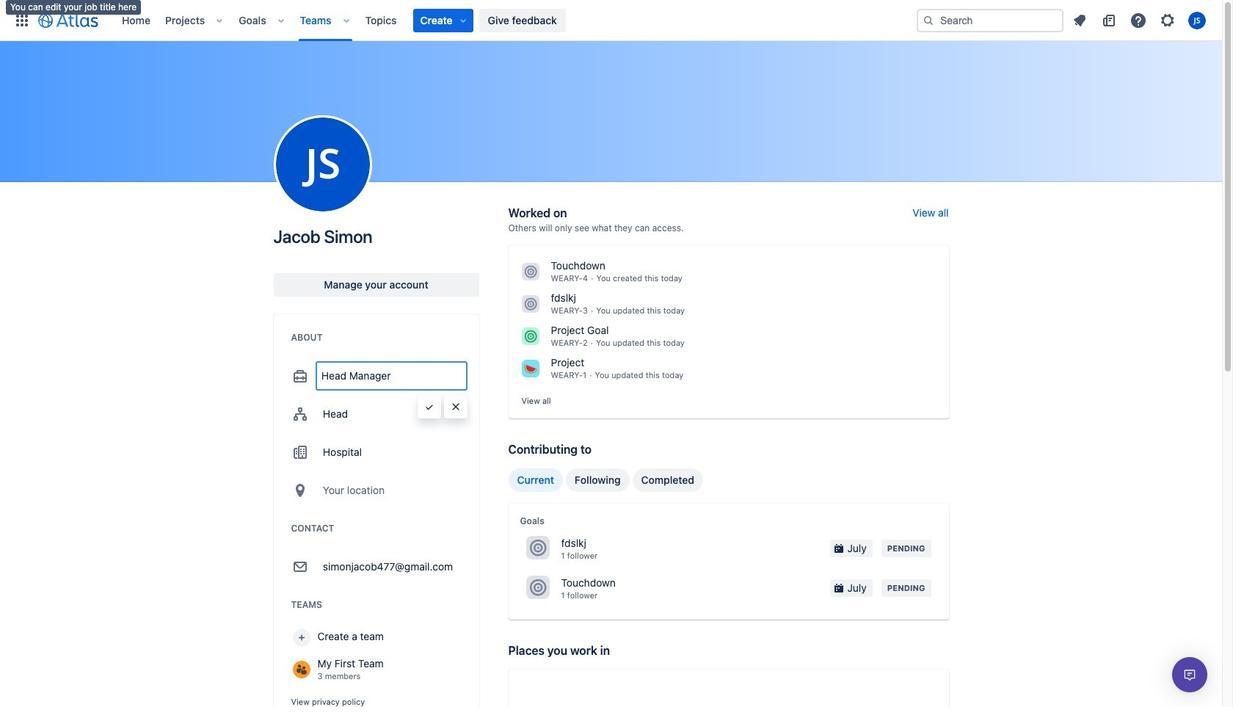 Task type: describe. For each thing, give the bounding box(es) containing it.
Your job title field
[[317, 363, 466, 389]]

cancel image
[[450, 401, 461, 413]]

profile image actions image
[[314, 156, 332, 173]]

confirm image
[[423, 401, 435, 413]]

switch to... image
[[13, 11, 31, 29]]

top element
[[9, 0, 917, 41]]

help image
[[1130, 11, 1148, 29]]



Task type: vqa. For each thing, say whether or not it's contained in the screenshot.
heading
no



Task type: locate. For each thing, give the bounding box(es) containing it.
search image
[[923, 14, 935, 26]]

account image
[[1189, 11, 1206, 29]]

banner
[[0, 0, 1223, 41]]

tooltip
[[6, 0, 141, 14]]

Search field
[[917, 8, 1064, 32]]

open intercom messenger image
[[1181, 666, 1199, 684]]

group
[[508, 468, 703, 492]]

notifications image
[[1071, 11, 1089, 29]]

settings image
[[1159, 11, 1177, 29]]



